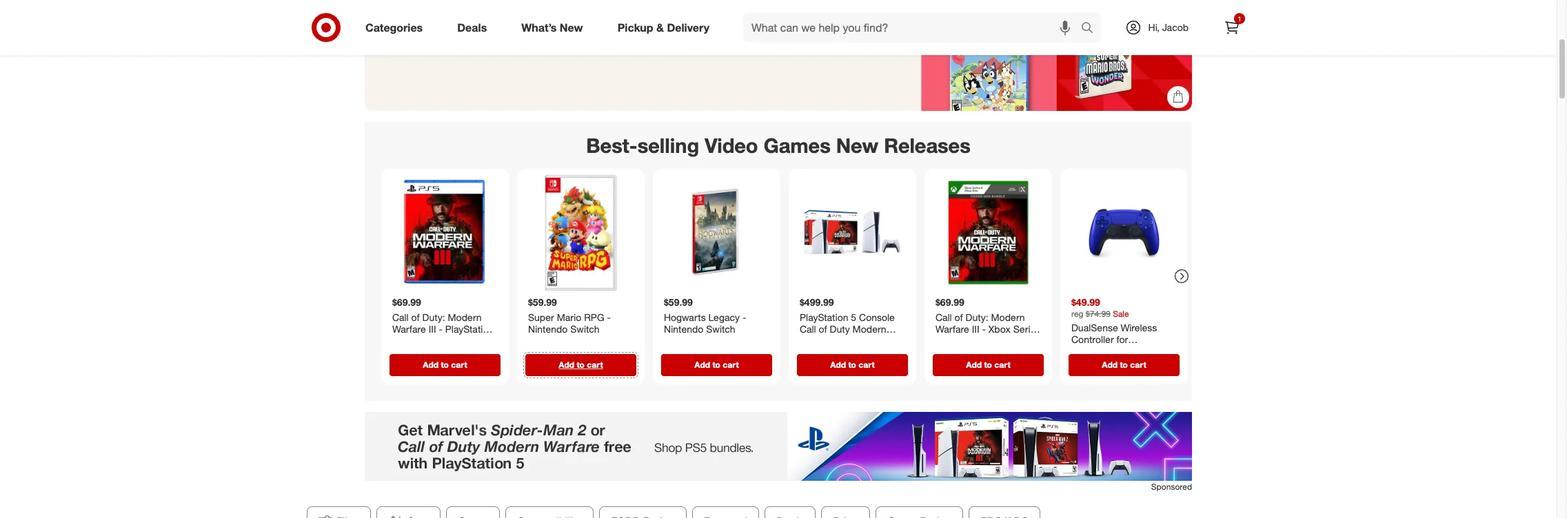 Task type: describe. For each thing, give the bounding box(es) containing it.
add for $59.99 super mario rpg - nintendo switch
[[559, 360, 574, 370]]

super mario rpg - nintendo switch image
[[523, 175, 639, 291]]

add to cart for hogwarts legacy - nintendo switch
[[695, 360, 739, 370]]

add to cart button for $69.99 call of duty: modern warfare iii - xbox series x/xbox one
[[933, 354, 1044, 376]]

cart for $69.99 call of duty: modern warfare iii - xbox series x/xbox one
[[994, 360, 1011, 370]]

$74.99
[[1086, 309, 1111, 319]]

dualsense
[[1072, 322, 1118, 333]]

playstation 5 console call of duty modern warfare iii bundle (slim) image
[[794, 175, 911, 291]]

to for hogwarts legacy - nintendo switch
[[713, 360, 721, 370]]

- inside '$69.99 call of duty: modern warfare iii - playstation 5'
[[439, 323, 443, 335]]

what's new link
[[510, 12, 600, 43]]

add to cart for super mario rpg - nintendo switch
[[559, 360, 603, 370]]

nintendo inside $59.99 super mario rpg - nintendo switch
[[528, 323, 568, 335]]

blue
[[1072, 358, 1091, 370]]

$499.99
[[800, 297, 834, 308]]

what's
[[521, 20, 557, 34]]

sale
[[1113, 309, 1129, 319]]

carousel region
[[365, 122, 1192, 401]]

super
[[528, 311, 554, 323]]

releases
[[884, 133, 971, 158]]

add to cart button for $59.99 super mario rpg - nintendo switch
[[525, 354, 636, 376]]

add for $69.99 call of duty: modern warfare iii - xbox series x/xbox one
[[966, 360, 982, 370]]

cobalt
[[1137, 346, 1166, 358]]

cart for $499.99 playstation 5 console call of duty modern warfare iii bundle (slim)
[[859, 360, 875, 370]]

selling
[[638, 133, 699, 158]]

one
[[970, 336, 988, 347]]

duty: for xbox
[[966, 311, 989, 323]]

deals link
[[446, 12, 504, 43]]

cart for $59.99 hogwarts legacy - nintendo switch
[[723, 360, 739, 370]]

5 for call of duty: modern warfare iii - playstation 5
[[392, 336, 398, 347]]

to for call of duty: modern warfare iii - xbox series x/xbox one
[[984, 360, 992, 370]]

nintendo inside $59.99 hogwarts legacy - nintendo switch
[[664, 323, 704, 335]]

hogwarts
[[664, 311, 706, 323]]

duty: for playstation
[[422, 311, 445, 323]]

xbox
[[989, 323, 1011, 335]]

pickup & delivery link
[[606, 12, 727, 43]]

iii inside $499.99 playstation 5 console call of duty modern warfare iii bundle (slim)
[[836, 336, 844, 347]]

cart for $49.99 reg $74.99 sale dualsense wireless controller for playstation 5 - cobalt blue
[[1130, 360, 1146, 370]]

call for call of duty: modern warfare iii - playstation 5
[[392, 311, 409, 323]]

to for call of duty: modern warfare iii - playstation 5
[[441, 360, 449, 370]]

call for call of duty: modern warfare iii - xbox series x/xbox one
[[936, 311, 952, 323]]

new inside "link"
[[560, 20, 583, 34]]

5 for dualsense wireless controller for playstation 5 - cobalt blue
[[1123, 346, 1128, 358]]

games
[[764, 133, 831, 158]]

series
[[1013, 323, 1041, 335]]

add for $49.99 reg $74.99 sale dualsense wireless controller for playstation 5 - cobalt blue
[[1102, 360, 1118, 370]]

5 inside $499.99 playstation 5 console call of duty modern warfare iii bundle (slim)
[[851, 311, 856, 323]]

hi,
[[1148, 21, 1160, 33]]

$499.99 playstation 5 console call of duty modern warfare iii bundle (slim)
[[800, 297, 904, 347]]

iii for xbox
[[972, 323, 980, 335]]

warfare for call of duty: modern warfare iii - xbox series x/xbox one
[[936, 323, 969, 335]]

add to cart button for $69.99 call of duty: modern warfare iii - playstation 5
[[390, 354, 501, 376]]

duty
[[830, 323, 850, 335]]

search button
[[1075, 12, 1108, 46]]

1 link
[[1217, 12, 1247, 43]]

$59.99 for $59.99 hogwarts legacy - nintendo switch
[[664, 297, 693, 308]]

call inside $499.99 playstation 5 console call of duty modern warfare iii bundle (slim)
[[800, 323, 816, 335]]

$49.99 reg $74.99 sale dualsense wireless controller for playstation 5 - cobalt blue
[[1072, 297, 1166, 370]]

cart for $69.99 call of duty: modern warfare iii - playstation 5
[[451, 360, 467, 370]]

(slim)
[[880, 336, 904, 347]]

$69.99 call of duty: modern warfare iii - xbox series x/xbox one
[[936, 297, 1041, 347]]

add for $499.99 playstation 5 console call of duty modern warfare iii bundle (slim)
[[830, 360, 846, 370]]

add to cart for call of duty: modern warfare iii - playstation 5
[[423, 360, 467, 370]]

call of duty: modern warfare iii - playstation 5 image
[[387, 175, 503, 291]]

- inside $59.99 super mario rpg - nintendo switch
[[607, 311, 611, 323]]

of for call of duty: modern warfare iii - playstation 5
[[411, 311, 420, 323]]

warfare for call of duty: modern warfare iii - playstation 5
[[392, 323, 426, 335]]

$49.99
[[1072, 297, 1100, 308]]

for
[[1117, 334, 1128, 346]]



Task type: vqa. For each thing, say whether or not it's contained in the screenshot.
Dualsense Wireless Controller For Playstation 5 - Cobalt Blue image at the right
yes



Task type: locate. For each thing, give the bounding box(es) containing it.
switch down legacy
[[706, 323, 735, 335]]

$69.99 inside $69.99 call of duty: modern warfare iii - xbox series x/xbox one
[[936, 297, 965, 308]]

add down duty at bottom right
[[830, 360, 846, 370]]

1 horizontal spatial switch
[[706, 323, 735, 335]]

modern inside '$69.99 call of duty: modern warfare iii - playstation 5'
[[448, 311, 482, 323]]

2 add to cart button from the left
[[525, 354, 636, 376]]

add down '$69.99 call of duty: modern warfare iii - playstation 5'
[[423, 360, 439, 370]]

4 add from the left
[[830, 360, 846, 370]]

iii
[[429, 323, 436, 335], [972, 323, 980, 335], [836, 336, 844, 347]]

add to cart button down the mario
[[525, 354, 636, 376]]

1 horizontal spatial $59.99
[[664, 297, 693, 308]]

1 horizontal spatial of
[[819, 323, 827, 335]]

2 horizontal spatial playstation
[[1072, 346, 1120, 358]]

add
[[423, 360, 439, 370], [559, 360, 574, 370], [695, 360, 710, 370], [830, 360, 846, 370], [966, 360, 982, 370], [1102, 360, 1118, 370]]

legacy
[[709, 311, 740, 323]]

add to cart button down 'one'
[[933, 354, 1044, 376]]

categories link
[[354, 12, 440, 43]]

2 to from the left
[[577, 360, 585, 370]]

2 $59.99 from the left
[[664, 297, 693, 308]]

1 switch from the left
[[570, 323, 600, 335]]

2 add from the left
[[559, 360, 574, 370]]

cart down rpg at the left bottom of page
[[587, 360, 603, 370]]

0 vertical spatial new
[[560, 20, 583, 34]]

0 horizontal spatial duty:
[[422, 311, 445, 323]]

call
[[392, 311, 409, 323], [936, 311, 952, 323], [800, 323, 816, 335]]

deals
[[457, 20, 487, 34]]

1 horizontal spatial duty:
[[966, 311, 989, 323]]

3 to from the left
[[713, 360, 721, 370]]

to for dualsense wireless controller for playstation 5 - cobalt blue
[[1120, 360, 1128, 370]]

best-selling video games new releases
[[586, 133, 971, 158]]

of for call of duty: modern warfare iii - xbox series x/xbox one
[[955, 311, 963, 323]]

0 horizontal spatial switch
[[570, 323, 600, 335]]

delivery
[[667, 20, 710, 34]]

5 add to cart button from the left
[[933, 354, 1044, 376]]

1 horizontal spatial call
[[800, 323, 816, 335]]

video
[[705, 133, 758, 158]]

add to cart down for
[[1102, 360, 1146, 370]]

- inside $69.99 call of duty: modern warfare iii - xbox series x/xbox one
[[982, 323, 986, 335]]

new inside carousel region
[[836, 133, 879, 158]]

4 add to cart button from the left
[[797, 354, 908, 376]]

0 horizontal spatial of
[[411, 311, 420, 323]]

new right what's at the left top of page
[[560, 20, 583, 34]]

1 horizontal spatial warfare
[[800, 336, 833, 347]]

switch down rpg at the left bottom of page
[[570, 323, 600, 335]]

1 vertical spatial new
[[836, 133, 879, 158]]

nintendo down super
[[528, 323, 568, 335]]

add to cart button for $49.99 reg $74.99 sale dualsense wireless controller for playstation 5 - cobalt blue
[[1069, 354, 1180, 376]]

5 add to cart from the left
[[966, 360, 1011, 370]]

add for $69.99 call of duty: modern warfare iii - playstation 5
[[423, 360, 439, 370]]

2 switch from the left
[[706, 323, 735, 335]]

1 horizontal spatial iii
[[836, 336, 844, 347]]

4 cart from the left
[[859, 360, 875, 370]]

1 $69.99 from the left
[[392, 297, 421, 308]]

0 horizontal spatial iii
[[429, 323, 436, 335]]

What can we help you find? suggestions appear below search field
[[743, 12, 1084, 43]]

add to cart
[[423, 360, 467, 370], [559, 360, 603, 370], [695, 360, 739, 370], [830, 360, 875, 370], [966, 360, 1011, 370], [1102, 360, 1146, 370]]

search
[[1075, 22, 1108, 36]]

6 to from the left
[[1120, 360, 1128, 370]]

advertisement region
[[365, 412, 1192, 481]]

5 inside '$69.99 call of duty: modern warfare iii - playstation 5'
[[392, 336, 398, 347]]

what's new
[[521, 20, 583, 34]]

1 nintendo from the left
[[528, 323, 568, 335]]

6 add to cart from the left
[[1102, 360, 1146, 370]]

0 vertical spatial playstation
[[800, 311, 848, 323]]

2 horizontal spatial warfare
[[936, 323, 969, 335]]

cart down cobalt
[[1130, 360, 1146, 370]]

pickup
[[618, 20, 653, 34]]

$59.99 inside $59.99 super mario rpg - nintendo switch
[[528, 297, 557, 308]]

jacob
[[1162, 21, 1189, 33]]

0 horizontal spatial warfare
[[392, 323, 426, 335]]

cart down legacy
[[723, 360, 739, 370]]

add to cart down the mario
[[559, 360, 603, 370]]

1 add to cart button from the left
[[390, 354, 501, 376]]

playstation inside $499.99 playstation 5 console call of duty modern warfare iii bundle (slim)
[[800, 311, 848, 323]]

1 horizontal spatial modern
[[853, 323, 886, 335]]

2 horizontal spatial 5
[[1123, 346, 1128, 358]]

$59.99 up the hogwarts
[[664, 297, 693, 308]]

add to cart button for $499.99 playstation 5 console call of duty modern warfare iii bundle (slim)
[[797, 354, 908, 376]]

5
[[851, 311, 856, 323], [392, 336, 398, 347], [1123, 346, 1128, 358]]

cart for $59.99 super mario rpg - nintendo switch
[[587, 360, 603, 370]]

to down legacy
[[713, 360, 721, 370]]

2 horizontal spatial modern
[[991, 311, 1025, 323]]

1 horizontal spatial playstation
[[800, 311, 848, 323]]

new
[[560, 20, 583, 34], [836, 133, 879, 158]]

nintendo down the hogwarts
[[664, 323, 704, 335]]

2 cart from the left
[[587, 360, 603, 370]]

to down the mario
[[577, 360, 585, 370]]

2 nintendo from the left
[[664, 323, 704, 335]]

1 add from the left
[[423, 360, 439, 370]]

1
[[1238, 14, 1242, 23]]

1 horizontal spatial 5
[[851, 311, 856, 323]]

4 to from the left
[[848, 360, 856, 370]]

6 add from the left
[[1102, 360, 1118, 370]]

2 horizontal spatial iii
[[972, 323, 980, 335]]

mario
[[557, 311, 582, 323]]

playstation for dualsense wireless controller for playstation 5 - cobalt blue
[[1072, 346, 1120, 358]]

6 add to cart button from the left
[[1069, 354, 1180, 376]]

$59.99 inside $59.99 hogwarts legacy - nintendo switch
[[664, 297, 693, 308]]

add to cart button
[[390, 354, 501, 376], [525, 354, 636, 376], [661, 354, 772, 376], [797, 354, 908, 376], [933, 354, 1044, 376], [1069, 354, 1180, 376]]

$69.99
[[392, 297, 421, 308], [936, 297, 965, 308]]

dualsense wireless controller for playstation 5 - cobalt blue image
[[1066, 175, 1183, 291]]

duty: inside '$69.99 call of duty: modern warfare iii - playstation 5'
[[422, 311, 445, 323]]

5 to from the left
[[984, 360, 992, 370]]

warfare inside $499.99 playstation 5 console call of duty modern warfare iii bundle (slim)
[[800, 336, 833, 347]]

&
[[656, 20, 664, 34]]

add to cart button down '$69.99 call of duty: modern warfare iii - playstation 5'
[[390, 354, 501, 376]]

0 horizontal spatial modern
[[448, 311, 482, 323]]

warfare inside '$69.99 call of duty: modern warfare iii - playstation 5'
[[392, 323, 426, 335]]

3 add to cart from the left
[[695, 360, 739, 370]]

add to cart for playstation 5 console call of duty modern warfare iii bundle (slim)
[[830, 360, 875, 370]]

add to cart button down for
[[1069, 354, 1180, 376]]

of inside '$69.99 call of duty: modern warfare iii - playstation 5'
[[411, 311, 420, 323]]

add down the mario
[[559, 360, 574, 370]]

add to cart down legacy
[[695, 360, 739, 370]]

bundle
[[846, 336, 877, 347]]

$59.99 hogwarts legacy - nintendo switch
[[664, 297, 746, 335]]

to down 'one'
[[984, 360, 992, 370]]

cart down xbox
[[994, 360, 1011, 370]]

to down for
[[1120, 360, 1128, 370]]

$69.99 call of duty: modern warfare iii - playstation 5
[[392, 297, 494, 347]]

controller
[[1072, 334, 1114, 346]]

add to cart for dualsense wireless controller for playstation 5 - cobalt blue
[[1102, 360, 1146, 370]]

modern for xbox
[[991, 311, 1025, 323]]

playstation for call of duty: modern warfare iii - playstation 5
[[445, 323, 494, 335]]

add to cart down 'one'
[[966, 360, 1011, 370]]

add to cart button down bundle
[[797, 354, 908, 376]]

$59.99
[[528, 297, 557, 308], [664, 297, 693, 308]]

switch inside $59.99 super mario rpg - nintendo switch
[[570, 323, 600, 335]]

call of duty: modern warfare iii - xbox series x/xbox one image
[[930, 175, 1047, 291]]

new right games
[[836, 133, 879, 158]]

call inside '$69.99 call of duty: modern warfare iii - playstation 5'
[[392, 311, 409, 323]]

1 $59.99 from the left
[[528, 297, 557, 308]]

- inside $59.99 hogwarts legacy - nintendo switch
[[743, 311, 746, 323]]

to for super mario rpg - nintendo switch
[[577, 360, 585, 370]]

6 cart from the left
[[1130, 360, 1146, 370]]

duty:
[[422, 311, 445, 323], [966, 311, 989, 323]]

of
[[411, 311, 420, 323], [955, 311, 963, 323], [819, 323, 827, 335]]

add to cart for call of duty: modern warfare iii - xbox series x/xbox one
[[966, 360, 1011, 370]]

add down $59.99 hogwarts legacy - nintendo switch
[[695, 360, 710, 370]]

add to cart button down legacy
[[661, 354, 772, 376]]

cart
[[451, 360, 467, 370], [587, 360, 603, 370], [723, 360, 739, 370], [859, 360, 875, 370], [994, 360, 1011, 370], [1130, 360, 1146, 370]]

2 horizontal spatial call
[[936, 311, 952, 323]]

$69.99 for $69.99 call of duty: modern warfare iii - playstation 5
[[392, 297, 421, 308]]

0 horizontal spatial nintendo
[[528, 323, 568, 335]]

of inside $499.99 playstation 5 console call of duty modern warfare iii bundle (slim)
[[819, 323, 827, 335]]

3 add to cart button from the left
[[661, 354, 772, 376]]

cart down bundle
[[859, 360, 875, 370]]

categories
[[365, 20, 423, 34]]

1 to from the left
[[441, 360, 449, 370]]

2 vertical spatial playstation
[[1072, 346, 1120, 358]]

-
[[607, 311, 611, 323], [743, 311, 746, 323], [439, 323, 443, 335], [982, 323, 986, 335], [1131, 346, 1135, 358]]

pickup & delivery
[[618, 20, 710, 34]]

3 add from the left
[[695, 360, 710, 370]]

x/xbox
[[936, 336, 967, 347]]

sponsored
[[1151, 482, 1192, 492]]

playstation inside $49.99 reg $74.99 sale dualsense wireless controller for playstation 5 - cobalt blue
[[1072, 346, 1120, 358]]

5 add from the left
[[966, 360, 982, 370]]

to
[[441, 360, 449, 370], [577, 360, 585, 370], [713, 360, 721, 370], [848, 360, 856, 370], [984, 360, 992, 370], [1120, 360, 1128, 370]]

5 inside $49.99 reg $74.99 sale dualsense wireless controller for playstation 5 - cobalt blue
[[1123, 346, 1128, 358]]

1 duty: from the left
[[422, 311, 445, 323]]

$59.99 super mario rpg - nintendo switch
[[528, 297, 611, 335]]

0 horizontal spatial call
[[392, 311, 409, 323]]

$69.99 inside '$69.99 call of duty: modern warfare iii - playstation 5'
[[392, 297, 421, 308]]

0 horizontal spatial new
[[560, 20, 583, 34]]

0 horizontal spatial $59.99
[[528, 297, 557, 308]]

wireless
[[1121, 322, 1157, 333]]

warfare inside $69.99 call of duty: modern warfare iii - xbox series x/xbox one
[[936, 323, 969, 335]]

- inside $49.99 reg $74.99 sale dualsense wireless controller for playstation 5 - cobalt blue
[[1131, 346, 1135, 358]]

modern
[[448, 311, 482, 323], [991, 311, 1025, 323], [853, 323, 886, 335]]

to down bundle
[[848, 360, 856, 370]]

modern inside $69.99 call of duty: modern warfare iii - xbox series x/xbox one
[[991, 311, 1025, 323]]

0 horizontal spatial 5
[[392, 336, 398, 347]]

add for $59.99 hogwarts legacy - nintendo switch
[[695, 360, 710, 370]]

duty: inside $69.99 call of duty: modern warfare iii - xbox series x/xbox one
[[966, 311, 989, 323]]

4 add to cart from the left
[[830, 360, 875, 370]]

best-
[[586, 133, 638, 158]]

to down '$69.99 call of duty: modern warfare iii - playstation 5'
[[441, 360, 449, 370]]

add to cart button for $59.99 hogwarts legacy - nintendo switch
[[661, 354, 772, 376]]

switch inside $59.99 hogwarts legacy - nintendo switch
[[706, 323, 735, 335]]

reg
[[1072, 309, 1084, 319]]

2 horizontal spatial of
[[955, 311, 963, 323]]

1 horizontal spatial new
[[836, 133, 879, 158]]

iii for playstation
[[429, 323, 436, 335]]

add down for
[[1102, 360, 1118, 370]]

hi, jacob
[[1148, 21, 1189, 33]]

of inside $69.99 call of duty: modern warfare iii - xbox series x/xbox one
[[955, 311, 963, 323]]

add to cart down '$69.99 call of duty: modern warfare iii - playstation 5'
[[423, 360, 467, 370]]

2 add to cart from the left
[[559, 360, 603, 370]]

playstation
[[800, 311, 848, 323], [445, 323, 494, 335], [1072, 346, 1120, 358]]

$59.99 for $59.99 super mario rpg - nintendo switch
[[528, 297, 557, 308]]

call inside $69.99 call of duty: modern warfare iii - xbox series x/xbox one
[[936, 311, 952, 323]]

$69.99 for $69.99 call of duty: modern warfare iii - xbox series x/xbox one
[[936, 297, 965, 308]]

add to cart down bundle
[[830, 360, 875, 370]]

0 horizontal spatial $69.99
[[392, 297, 421, 308]]

to for playstation 5 console call of duty modern warfare iii bundle (slim)
[[848, 360, 856, 370]]

nintendo
[[528, 323, 568, 335], [664, 323, 704, 335]]

iii inside '$69.99 call of duty: modern warfare iii - playstation 5'
[[429, 323, 436, 335]]

switch
[[570, 323, 600, 335], [706, 323, 735, 335]]

$59.99 up super
[[528, 297, 557, 308]]

0 horizontal spatial playstation
[[445, 323, 494, 335]]

1 cart from the left
[[451, 360, 467, 370]]

5 cart from the left
[[994, 360, 1011, 370]]

iii inside $69.99 call of duty: modern warfare iii - xbox series x/xbox one
[[972, 323, 980, 335]]

modern for playstation
[[448, 311, 482, 323]]

3 cart from the left
[[723, 360, 739, 370]]

modern inside $499.99 playstation 5 console call of duty modern warfare iii bundle (slim)
[[853, 323, 886, 335]]

2 $69.99 from the left
[[936, 297, 965, 308]]

1 add to cart from the left
[[423, 360, 467, 370]]

playstation inside '$69.99 call of duty: modern warfare iii - playstation 5'
[[445, 323, 494, 335]]

1 horizontal spatial nintendo
[[664, 323, 704, 335]]

1 horizontal spatial $69.99
[[936, 297, 965, 308]]

1 vertical spatial playstation
[[445, 323, 494, 335]]

2 duty: from the left
[[966, 311, 989, 323]]

console
[[859, 311, 895, 323]]

warfare
[[392, 323, 426, 335], [936, 323, 969, 335], [800, 336, 833, 347]]

cart down '$69.99 call of duty: modern warfare iii - playstation 5'
[[451, 360, 467, 370]]

add down 'one'
[[966, 360, 982, 370]]

rpg
[[584, 311, 604, 323]]

hogwarts legacy - nintendo switch image
[[658, 175, 775, 291]]



